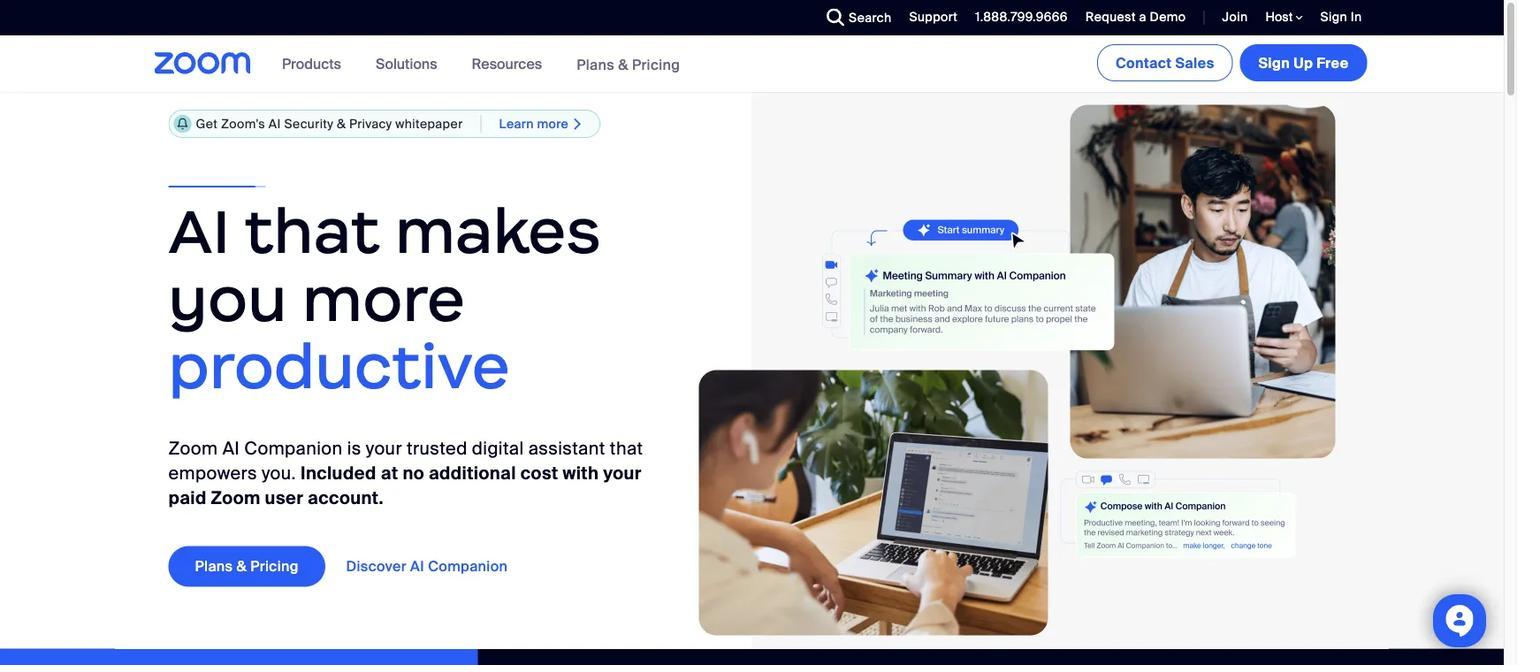 Task type: vqa. For each thing, say whether or not it's contained in the screenshot.
AI in The Zoom Ai Companion Is Your Trusted Digital Assistant That Empowers You.
yes



Task type: describe. For each thing, give the bounding box(es) containing it.
that inside ai that makes you more
[[245, 192, 380, 269]]

ai that makes you more
[[168, 192, 601, 337]]

1 horizontal spatial &
[[337, 116, 346, 132]]

in
[[1351, 9, 1363, 25]]

you
[[168, 260, 287, 337]]

learn
[[499, 116, 534, 132]]

get zoom's ai security & privacy whitepaper
[[196, 116, 463, 132]]

host
[[1266, 9, 1296, 25]]

zoom's
[[221, 116, 265, 132]]

zoom ai companion is your trusted digital assistant that empowers you.
[[168, 437, 643, 485]]

contact sales link
[[1098, 44, 1233, 81]]

empowers
[[168, 462, 257, 485]]

products
[[282, 54, 341, 73]]

is
[[347, 437, 361, 460]]

product information navigation
[[269, 35, 694, 93]]

main content containing ai that makes you more
[[0, 35, 1504, 665]]

pricing inside product information navigation
[[632, 55, 681, 74]]

join link left host
[[1209, 0, 1253, 35]]

digital
[[472, 437, 524, 460]]

ai inside zoom ai companion is your trusted digital assistant that empowers you.
[[223, 437, 240, 460]]

companion for zoom
[[244, 437, 343, 460]]

companion for discover
[[428, 557, 508, 576]]

plans inside product information navigation
[[577, 55, 615, 74]]

0 horizontal spatial &
[[237, 557, 247, 576]]

up
[[1294, 54, 1314, 72]]

1 vertical spatial pricing
[[251, 557, 299, 576]]

makes
[[395, 192, 601, 269]]

host button
[[1266, 9, 1303, 26]]

sign for sign in
[[1321, 9, 1348, 25]]

join
[[1223, 9, 1248, 25]]

sales
[[1176, 54, 1215, 72]]

discover ai companion
[[346, 557, 508, 576]]

no
[[403, 462, 425, 485]]

with
[[563, 462, 599, 485]]

join link up meetings navigation
[[1223, 9, 1248, 25]]

zoom inside zoom ai companion is your trusted digital assistant that empowers you.
[[168, 437, 218, 460]]

request
[[1086, 9, 1136, 25]]

discover
[[346, 557, 407, 576]]

banner containing contact sales
[[133, 35, 1371, 93]]

privacy
[[349, 116, 392, 132]]

trusted
[[407, 437, 468, 460]]

ai inside ai that makes you more
[[168, 192, 231, 269]]

productive
[[168, 328, 510, 405]]

included
[[301, 462, 377, 485]]

at
[[381, 462, 398, 485]]

a
[[1140, 9, 1147, 25]]

resources
[[472, 54, 542, 73]]

sign up free button
[[1240, 44, 1368, 81]]

search button
[[814, 0, 896, 35]]

right image
[[569, 116, 587, 131]]

sign up free
[[1259, 54, 1349, 72]]

0 vertical spatial zoom interface icon image
[[766, 220, 1115, 361]]



Task type: locate. For each thing, give the bounding box(es) containing it.
resources button
[[472, 35, 550, 92]]

1 horizontal spatial more
[[537, 116, 569, 132]]

more
[[537, 116, 569, 132], [303, 260, 466, 337]]

demo
[[1150, 9, 1186, 25]]

sign for sign up free
[[1259, 54, 1291, 72]]

1 vertical spatial plans
[[195, 557, 233, 576]]

plans & pricing down user
[[195, 557, 299, 576]]

free
[[1317, 54, 1349, 72]]

&
[[618, 55, 629, 74], [337, 116, 346, 132], [237, 557, 247, 576]]

zoom logo image
[[154, 52, 251, 74]]

zoom down the empowers
[[211, 487, 261, 509]]

0 vertical spatial zoom
[[168, 437, 218, 460]]

join link
[[1209, 0, 1253, 35], [1223, 9, 1248, 25]]

companion inside zoom ai companion is your trusted digital assistant that empowers you.
[[244, 437, 343, 460]]

0 horizontal spatial sign
[[1259, 54, 1291, 72]]

0 horizontal spatial that
[[245, 192, 380, 269]]

paid
[[168, 487, 207, 509]]

1 vertical spatial more
[[303, 260, 466, 337]]

0 horizontal spatial companion
[[244, 437, 343, 460]]

search
[[849, 9, 892, 26]]

1 vertical spatial your
[[603, 462, 642, 485]]

assistant
[[529, 437, 606, 460]]

plans down 'paid' on the left
[[195, 557, 233, 576]]

request a demo link
[[1073, 0, 1191, 35], [1086, 9, 1186, 25]]

request a demo
[[1086, 9, 1186, 25]]

1 vertical spatial zoom
[[211, 487, 261, 509]]

1 horizontal spatial sign
[[1321, 9, 1348, 25]]

0 vertical spatial that
[[245, 192, 380, 269]]

zoom up the empowers
[[168, 437, 218, 460]]

meetings navigation
[[1094, 35, 1371, 85]]

security
[[284, 116, 334, 132]]

ai
[[269, 116, 281, 132], [168, 192, 231, 269], [223, 437, 240, 460], [410, 557, 425, 576]]

1 horizontal spatial that
[[610, 437, 643, 460]]

& inside product information navigation
[[618, 55, 629, 74]]

1 vertical spatial sign
[[1259, 54, 1291, 72]]

1 horizontal spatial plans
[[577, 55, 615, 74]]

support
[[910, 9, 958, 25]]

that inside zoom ai companion is your trusted digital assistant that empowers you.
[[610, 437, 643, 460]]

0 vertical spatial pricing
[[632, 55, 681, 74]]

2 horizontal spatial &
[[618, 55, 629, 74]]

whitepaper
[[396, 116, 463, 132]]

banner
[[133, 35, 1371, 93]]

plans
[[577, 55, 615, 74], [195, 557, 233, 576]]

sign inside button
[[1259, 54, 1291, 72]]

plans up the right icon
[[577, 55, 615, 74]]

0 horizontal spatial pricing
[[251, 557, 299, 576]]

companion
[[244, 437, 343, 460], [428, 557, 508, 576]]

contact sales
[[1116, 54, 1215, 72]]

zoom
[[168, 437, 218, 460], [211, 487, 261, 509]]

your up the at
[[366, 437, 402, 460]]

learn more
[[499, 116, 569, 132]]

contact
[[1116, 54, 1172, 72]]

additional
[[429, 462, 516, 485]]

0 horizontal spatial your
[[366, 437, 402, 460]]

support link
[[896, 0, 962, 35], [910, 9, 958, 25]]

1 vertical spatial &
[[337, 116, 346, 132]]

account.
[[308, 487, 384, 509]]

zoom interface icon image
[[766, 220, 1115, 361], [1061, 470, 1297, 559]]

main content
[[0, 35, 1504, 665]]

sign left up
[[1259, 54, 1291, 72]]

solutions
[[376, 54, 437, 73]]

0 vertical spatial companion
[[244, 437, 343, 460]]

0 vertical spatial your
[[366, 437, 402, 460]]

sign in
[[1321, 9, 1363, 25]]

plans & pricing inside product information navigation
[[577, 55, 681, 74]]

products button
[[282, 35, 349, 92]]

your right with
[[603, 462, 642, 485]]

plans & pricing link
[[577, 55, 681, 74], [577, 55, 681, 74], [168, 546, 325, 587]]

2 vertical spatial &
[[237, 557, 247, 576]]

0 horizontal spatial plans
[[195, 557, 233, 576]]

1 vertical spatial companion
[[428, 557, 508, 576]]

more inside ai that makes you more
[[303, 260, 466, 337]]

user
[[265, 487, 304, 509]]

that
[[245, 192, 380, 269], [610, 437, 643, 460]]

1 horizontal spatial pricing
[[632, 55, 681, 74]]

your
[[366, 437, 402, 460], [603, 462, 642, 485]]

included at no additional cost with your paid zoom user account.
[[168, 462, 642, 509]]

cost
[[521, 462, 559, 485]]

0 vertical spatial plans & pricing
[[577, 55, 681, 74]]

plans & pricing
[[577, 55, 681, 74], [195, 557, 299, 576]]

1.888.799.9666
[[976, 9, 1068, 25]]

0 vertical spatial more
[[537, 116, 569, 132]]

your inside included at no additional cost with your paid zoom user account.
[[603, 462, 642, 485]]

0 horizontal spatial plans & pricing
[[195, 557, 299, 576]]

0 horizontal spatial more
[[303, 260, 466, 337]]

1 horizontal spatial your
[[603, 462, 642, 485]]

1 vertical spatial zoom interface icon image
[[1061, 470, 1297, 559]]

1 vertical spatial that
[[610, 437, 643, 460]]

0 vertical spatial plans
[[577, 55, 615, 74]]

1 horizontal spatial plans & pricing
[[577, 55, 681, 74]]

1 horizontal spatial companion
[[428, 557, 508, 576]]

1.888.799.9666 button
[[962, 0, 1073, 35], [976, 9, 1068, 25]]

0 vertical spatial &
[[618, 55, 629, 74]]

plans & pricing up the right icon
[[577, 55, 681, 74]]

sign in link
[[1308, 0, 1371, 35], [1321, 9, 1363, 25]]

get
[[196, 116, 218, 132]]

zoom inside included at no additional cost with your paid zoom user account.
[[211, 487, 261, 509]]

you.
[[262, 462, 296, 485]]

your inside zoom ai companion is your trusted digital assistant that empowers you.
[[366, 437, 402, 460]]

1 vertical spatial plans & pricing
[[195, 557, 299, 576]]

pricing
[[632, 55, 681, 74], [251, 557, 299, 576]]

sign
[[1321, 9, 1348, 25], [1259, 54, 1291, 72]]

0 vertical spatial sign
[[1321, 9, 1348, 25]]

solutions button
[[376, 35, 445, 92]]

sign left in in the right of the page
[[1321, 9, 1348, 25]]

discover ai companion link
[[346, 546, 535, 587]]



